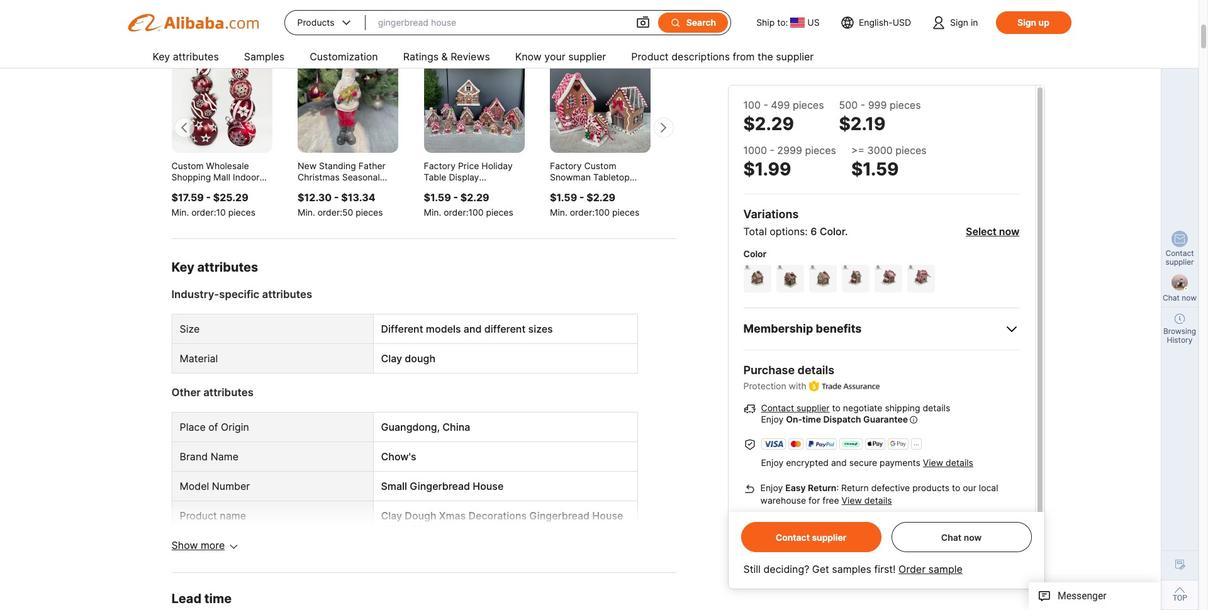 Task type: describe. For each thing, give the bounding box(es) containing it.
on-
[[786, 414, 802, 425]]

sign for sign up
[[1018, 17, 1037, 28]]

$2.29 inside 100 - 499 pieces $2.29
[[743, 113, 794, 135]]

total options: 6 color .
[[743, 225, 848, 238]]

1 horizontal spatial time
[[802, 414, 821, 425]]

- inside $17.59 - $25.29 min. order : 10 pieces
[[206, 192, 211, 204]]

from
[[733, 50, 755, 63]]

warehouse
[[761, 495, 806, 506]]

100 inside $1.59 - $2.29 100 pieces
[[721, 207, 736, 218]]

products 
[[297, 16, 353, 29]]

2 $1.59 - $2.29 min. order : 100 pieces from the left
[[550, 192, 639, 218]]

different
[[484, 323, 526, 336]]

0 vertical spatial contact
[[1166, 249, 1194, 258]]

0 vertical spatial key attributes
[[153, 50, 219, 63]]

usd
[[893, 17, 911, 28]]

enjoy for enjoy on-time dispatch guarantee
[[761, 414, 784, 425]]

select
[[966, 225, 997, 238]]

different models and different sizes
[[381, 323, 553, 336]]

recommendations
[[210, 23, 322, 38]]

view details
[[842, 495, 892, 506]]

pieces inside $17.59 - $25.29 min. order : 10 pieces
[[228, 207, 255, 218]]

1 $1.59 - $2.29 min. order : 100 pieces from the left
[[424, 192, 513, 218]]

membership
[[743, 322, 813, 335]]

purchase
[[743, 364, 795, 377]]

local
[[979, 483, 998, 493]]

0 vertical spatial chat
[[1163, 293, 1180, 303]]

2999
[[777, 144, 802, 157]]

up
[[1039, 17, 1050, 28]]

model
[[180, 480, 209, 493]]

: inside $12.30 - $13.34 min. order : 50 pieces
[[340, 207, 342, 218]]

0 vertical spatial contact supplier
[[1166, 249, 1194, 267]]

$2.29 inside $1.59 - $2.29 100 pieces
[[713, 192, 742, 204]]

key attributes link
[[153, 45, 219, 70]]

for inside : return defective products to our local warehouse for free
[[809, 495, 820, 506]]

benefits
[[816, 322, 862, 335]]

chow's
[[381, 451, 416, 463]]

industry-
[[171, 288, 219, 301]]

ship to:
[[756, 17, 788, 28]]

$2.19
[[839, 113, 886, 135]]

secure
[[849, 458, 877, 468]]

: inside : return defective products to our local warehouse for free
[[836, 483, 839, 493]]


[[636, 15, 651, 30]]

business
[[376, 23, 432, 38]]

guangdong,
[[381, 421, 440, 434]]

6
[[811, 225, 817, 238]]

products
[[913, 483, 950, 493]]

product descriptions from the supplier link
[[631, 45, 814, 70]]

···
[[914, 441, 919, 449]]

name
[[220, 510, 246, 523]]

50
[[342, 207, 353, 218]]

purchase details
[[743, 364, 834, 377]]

in
[[971, 17, 978, 28]]

easy
[[786, 483, 806, 493]]

$12.30 - $13.34 min. order : 50 pieces
[[298, 192, 383, 218]]

499
[[771, 99, 790, 111]]

ratings
[[403, 50, 439, 63]]

3000
[[867, 144, 893, 157]]

us
[[808, 17, 820, 28]]

descriptions
[[672, 50, 730, 63]]

products
[[297, 17, 335, 28]]

3 min. from the left
[[424, 207, 441, 218]]

packing
[[180, 553, 217, 566]]

3 order from the left
[[444, 207, 466, 218]]

- inside $12.30 - $13.34 min. order : 50 pieces
[[334, 192, 339, 204]]

min. inside $17.59 - $25.29 min. order : 10 pieces
[[171, 207, 189, 218]]

1000
[[743, 144, 767, 157]]

the
[[758, 50, 773, 63]]

method
[[220, 553, 257, 566]]

0 vertical spatial view
[[923, 458, 943, 468]]

1 horizontal spatial key
[[171, 260, 194, 275]]

$13.34
[[341, 192, 375, 204]]

get
[[812, 563, 829, 576]]

show more
[[171, 540, 225, 552]]

1 vertical spatial chat now
[[941, 532, 982, 543]]

defective
[[871, 483, 910, 493]]

enjoy encrypted and secure payments view details
[[761, 458, 973, 468]]

sign in
[[950, 17, 978, 28]]

now for "select now" link
[[999, 225, 1020, 238]]

pieces inside $1.59 - $2.29 100 pieces
[[738, 207, 766, 218]]

0 vertical spatial your
[[345, 23, 373, 38]]

contact supplier to negotiate shipping details
[[761, 403, 950, 414]]

know
[[515, 50, 542, 63]]

name
[[211, 451, 238, 463]]

4 min. from the left
[[550, 207, 568, 218]]

gingerbread house text field
[[378, 11, 623, 34]]

brand
[[180, 451, 208, 463]]

order inside $12.30 - $13.34 min. order : 50 pieces
[[318, 207, 340, 218]]

origin
[[221, 421, 249, 434]]

number
[[212, 480, 250, 493]]

enjoy for enjoy encrypted and secure payments view details
[[761, 458, 784, 468]]

0 vertical spatial chat now
[[1163, 293, 1197, 303]]

pieces inside 100 - 499 pieces $2.29
[[793, 99, 824, 111]]

pieces inside 500 - 999 pieces $2.19
[[890, 99, 921, 111]]

0 horizontal spatial view
[[842, 495, 862, 506]]

know your supplier
[[515, 50, 606, 63]]

china
[[443, 421, 470, 434]]

clay dough xmas decorations gingerbread house with led light
[[381, 510, 623, 536]]

english-
[[859, 17, 893, 28]]

light
[[428, 524, 452, 536]]

xmas
[[439, 510, 466, 523]]

details right shipping on the bottom of page
[[923, 403, 950, 414]]

$1.59 inside >= 3000 pieces $1.59
[[851, 159, 899, 180]]

show
[[171, 540, 198, 552]]

arrow left image
[[179, 122, 189, 134]]

ratings & reviews link
[[403, 45, 490, 70]]

return inside : return defective products to our local warehouse for free
[[841, 483, 869, 493]]

product for product descriptions from the supplier
[[631, 50, 669, 63]]

100 inside 100 - 499 pieces $2.29
[[743, 99, 761, 111]]

$1.99
[[743, 159, 791, 180]]

first!
[[874, 563, 896, 576]]

customization
[[310, 50, 378, 63]]

sign up
[[1018, 17, 1050, 28]]

min. inside $12.30 - $13.34 min. order : 50 pieces
[[298, 207, 315, 218]]

details down the defective
[[865, 495, 892, 506]]

$17.59
[[171, 192, 204, 204]]

order sample link
[[899, 563, 963, 576]]

- inside $1.59 - $2.29 100 pieces
[[706, 192, 710, 204]]

4 order from the left
[[570, 207, 592, 218]]

clay for clay dough
[[381, 353, 402, 365]]



Task type: locate. For each thing, give the bounding box(es) containing it.
for up the customization
[[325, 23, 342, 38]]

0 horizontal spatial return
[[808, 483, 836, 493]]

0 horizontal spatial time
[[204, 592, 232, 607]]

now for chat now button
[[964, 532, 982, 543]]

enjoy left on-
[[761, 414, 784, 425]]

enjoy for enjoy easy return
[[761, 483, 783, 493]]

0 horizontal spatial product
[[180, 510, 217, 523]]

sign left the in
[[950, 17, 968, 28]]

time left dispatch
[[802, 414, 821, 425]]

1 horizontal spatial gingerbread
[[529, 510, 590, 523]]

1 vertical spatial enjoy
[[761, 458, 784, 468]]

gingerbread inside clay dough xmas decorations gingerbread house with led light
[[529, 510, 590, 523]]

0 vertical spatial house
[[473, 480, 504, 493]]


[[340, 16, 353, 29]]

to up enjoy on-time dispatch guarantee
[[832, 403, 841, 414]]

100 - 499 pieces $2.29
[[743, 99, 824, 135]]

10
[[216, 207, 226, 218]]

1 horizontal spatial color
[[820, 225, 845, 238]]

1 vertical spatial for
[[809, 495, 820, 506]]

browsing
[[1163, 327, 1196, 336]]

clay for clay dough xmas decorations gingerbread house with led light
[[381, 510, 402, 523]]

attributes
[[173, 50, 219, 63], [197, 260, 258, 275], [262, 288, 312, 301], [203, 387, 254, 399]]

1 vertical spatial chat
[[941, 532, 962, 543]]

still
[[743, 563, 761, 576]]

1 horizontal spatial chat
[[1163, 293, 1180, 303]]

return
[[808, 483, 836, 493], [841, 483, 869, 493]]

size
[[180, 323, 200, 336]]

contact supplier
[[1166, 249, 1194, 267], [776, 532, 847, 543]]

0 horizontal spatial key
[[153, 50, 170, 63]]

: inside $17.59 - $25.29 min. order : 10 pieces
[[214, 207, 216, 218]]

>=
[[851, 144, 865, 157]]

attributes inside the key attributes link
[[173, 50, 219, 63]]

0 vertical spatial key
[[153, 50, 170, 63]]

gingerbread up xmas
[[410, 480, 470, 493]]

pieces inside $12.30 - $13.34 min. order : 50 pieces
[[356, 207, 383, 218]]

more
[[201, 540, 225, 552]]

details up our
[[946, 458, 973, 468]]

0 horizontal spatial chat now
[[941, 532, 982, 543]]

1 horizontal spatial $1.59 - $2.29 min. order : 100 pieces
[[550, 192, 639, 218]]

model number
[[180, 480, 250, 493]]

- inside 500 - 999 pieces $2.19
[[861, 99, 865, 111]]

1 return from the left
[[808, 483, 836, 493]]

now right select
[[999, 225, 1020, 238]]

1 horizontal spatial chat now
[[1163, 293, 1197, 303]]

0 horizontal spatial for
[[325, 23, 342, 38]]

0 horizontal spatial your
[[345, 23, 373, 38]]

models
[[426, 323, 461, 336]]

dispatch
[[823, 414, 861, 425]]

0 vertical spatial time
[[802, 414, 821, 425]]

now
[[999, 225, 1020, 238], [1182, 293, 1197, 303], [964, 532, 982, 543]]

clay left dough
[[381, 353, 402, 365]]

still deciding? get samples first! order sample
[[743, 563, 963, 576]]

now up browsing
[[1182, 293, 1197, 303]]

free
[[823, 495, 839, 506]]

product name
[[180, 510, 246, 523]]

dough
[[405, 353, 435, 365]]

1 vertical spatial your
[[545, 50, 566, 63]]

key attributes
[[153, 50, 219, 63], [171, 260, 258, 275]]

$25.29
[[213, 192, 248, 204]]

other recommendations for your business
[[171, 23, 432, 38]]

membership benefits
[[743, 322, 862, 335]]

options:
[[770, 225, 808, 238]]

$17.59 - $25.29 min. order : 10 pieces
[[171, 192, 255, 218]]

sample
[[929, 563, 963, 576]]

chat now up sample
[[941, 532, 982, 543]]

1 vertical spatial color
[[743, 249, 767, 259]]

color down the total
[[743, 249, 767, 259]]

enjoy easy return
[[761, 483, 836, 493]]

1 horizontal spatial your
[[545, 50, 566, 63]]

- inside 100 - 499 pieces $2.29
[[764, 99, 768, 111]]

prompt image
[[910, 414, 918, 426]]

english-usd
[[859, 17, 911, 28]]

select now
[[966, 225, 1020, 238]]

0 horizontal spatial now
[[964, 532, 982, 543]]

other up the key attributes link
[[171, 23, 207, 38]]

lead time
[[171, 592, 232, 607]]

payments
[[880, 458, 921, 468]]

1 vertical spatial now
[[1182, 293, 1197, 303]]

return up view details on the right bottom of the page
[[841, 483, 869, 493]]

0 vertical spatial other
[[171, 23, 207, 38]]

customization link
[[310, 45, 378, 70]]

to
[[832, 403, 841, 414], [952, 483, 960, 493]]

gingerbread right the decorations
[[529, 510, 590, 523]]

- inside "1000 - 2999 pieces $1.99"
[[770, 144, 775, 157]]

2 order from the left
[[318, 207, 340, 218]]

different
[[381, 323, 423, 336]]

0 vertical spatial enjoy
[[761, 414, 784, 425]]

other up place
[[171, 387, 201, 399]]

product for product name
[[180, 510, 217, 523]]

1 horizontal spatial now
[[999, 225, 1020, 238]]

time
[[802, 414, 821, 425], [204, 592, 232, 607]]

1 horizontal spatial return
[[841, 483, 869, 493]]

2 vertical spatial now
[[964, 532, 982, 543]]

0 horizontal spatial to
[[832, 403, 841, 414]]

and left secure
[[831, 458, 847, 468]]

&
[[441, 50, 448, 63]]

1 horizontal spatial house
[[592, 510, 623, 523]]

select now link
[[966, 225, 1020, 238]]

1 vertical spatial view
[[842, 495, 862, 506]]

order inside $17.59 - $25.29 min. order : 10 pieces
[[191, 207, 214, 218]]

arrow down image
[[230, 541, 237, 553]]

to left our
[[952, 483, 960, 493]]

samples
[[244, 50, 285, 63]]

material
[[180, 353, 218, 365]]

2 clay from the top
[[381, 510, 402, 523]]

now down our
[[964, 532, 982, 543]]

1 other from the top
[[171, 23, 207, 38]]

pieces inside >= 3000 pieces $1.59
[[896, 144, 927, 157]]

browsing history
[[1163, 327, 1196, 345]]

1 horizontal spatial product
[[631, 50, 669, 63]]

ratings & reviews
[[403, 50, 490, 63]]

pieces
[[793, 99, 824, 111], [890, 99, 921, 111], [805, 144, 836, 157], [896, 144, 927, 157], [228, 207, 255, 218], [356, 207, 383, 218], [486, 207, 513, 218], [612, 207, 639, 218], [738, 207, 766, 218]]

0 vertical spatial now
[[999, 225, 1020, 238]]

0 vertical spatial gingerbread
[[410, 480, 470, 493]]

chat up sample
[[941, 532, 962, 543]]

dough
[[405, 510, 436, 523]]

1 horizontal spatial view
[[923, 458, 943, 468]]

1 vertical spatial to
[[952, 483, 960, 493]]

and for secure
[[831, 458, 847, 468]]

list containing $17.59 - $25.29
[[171, 52, 802, 219]]

2 min. from the left
[[298, 207, 315, 218]]

your
[[345, 23, 373, 38], [545, 50, 566, 63]]

chat now button
[[941, 532, 982, 543]]

place of origin
[[180, 421, 249, 434]]

small gingerbread house
[[381, 480, 504, 493]]

1 sign from the left
[[950, 17, 968, 28]]

0 horizontal spatial and
[[464, 323, 482, 336]]

your right know
[[545, 50, 566, 63]]

2 vertical spatial enjoy
[[761, 483, 783, 493]]

1 vertical spatial key attributes
[[171, 260, 258, 275]]

1 vertical spatial contact supplier
[[776, 532, 847, 543]]

variations
[[743, 208, 799, 221]]

to:
[[777, 17, 788, 28]]

encrypted
[[786, 458, 829, 468]]

clay up with
[[381, 510, 402, 523]]

-
[[764, 99, 768, 111], [861, 99, 865, 111], [770, 144, 775, 157], [206, 192, 211, 204], [334, 192, 339, 204], [453, 192, 458, 204], [580, 192, 584, 204], [706, 192, 710, 204]]

sign left up
[[1018, 17, 1037, 28]]

contact
[[1166, 249, 1194, 258], [761, 403, 794, 414], [776, 532, 810, 543]]

order
[[191, 207, 214, 218], [318, 207, 340, 218], [444, 207, 466, 218], [570, 207, 592, 218]]

1 vertical spatial and
[[831, 458, 847, 468]]

1 min. from the left
[[171, 207, 189, 218]]

1 vertical spatial other
[[171, 387, 201, 399]]

0 horizontal spatial house
[[473, 480, 504, 493]]

0 horizontal spatial color
[[743, 249, 767, 259]]

industry-specific attributes
[[171, 288, 312, 301]]

view up products
[[923, 458, 943, 468]]

1 horizontal spatial sign
[[1018, 17, 1037, 28]]

1 vertical spatial clay
[[381, 510, 402, 523]]

color right 6
[[820, 225, 845, 238]]

0 horizontal spatial $1.59 - $2.29 min. order : 100 pieces
[[424, 192, 513, 218]]

enjoy
[[761, 414, 784, 425], [761, 458, 784, 468], [761, 483, 783, 493]]

sign for sign in
[[950, 17, 968, 28]]

gingerbread
[[410, 480, 470, 493], [529, 510, 590, 523]]

know your supplier link
[[515, 45, 606, 70]]

0 vertical spatial color
[[820, 225, 845, 238]]

clay inside clay dough xmas decorations gingerbread house with led light
[[381, 510, 402, 523]]

0 horizontal spatial contact supplier
[[776, 532, 847, 543]]

0 horizontal spatial chat
[[941, 532, 962, 543]]

enjoy up warehouse
[[761, 483, 783, 493]]

2 vertical spatial contact
[[776, 532, 810, 543]]

chat now up browsing
[[1163, 293, 1197, 303]]

1 vertical spatial product
[[180, 510, 217, 523]]

2 return from the left
[[841, 483, 869, 493]]

0 vertical spatial to
[[832, 403, 841, 414]]

$1.59 inside $1.59 - $2.29 100 pieces
[[676, 192, 703, 204]]

list
[[171, 52, 802, 219]]

1 vertical spatial key
[[171, 260, 194, 275]]

1 horizontal spatial and
[[831, 458, 847, 468]]

other for other recommendations for your business
[[171, 23, 207, 38]]

1000 - 2999 pieces $1.99
[[743, 144, 836, 180]]

0 horizontal spatial sign
[[950, 17, 968, 28]]

other for other attributes
[[171, 387, 201, 399]]

lead
[[171, 592, 201, 607]]

>= 3000 pieces $1.59
[[851, 144, 927, 180]]

guangdong, china
[[381, 421, 470, 434]]

time right lead
[[204, 592, 232, 607]]

0 vertical spatial clay
[[381, 353, 402, 365]]

1 vertical spatial house
[[592, 510, 623, 523]]

samples
[[832, 563, 871, 576]]

1 vertical spatial gingerbread
[[529, 510, 590, 523]]

1 clay from the top
[[381, 353, 402, 365]]

1 vertical spatial time
[[204, 592, 232, 607]]

chat now
[[1163, 293, 1197, 303], [941, 532, 982, 543]]

2 horizontal spatial now
[[1182, 293, 1197, 303]]

pieces inside "1000 - 2999 pieces $1.99"
[[805, 144, 836, 157]]

color
[[820, 225, 845, 238], [743, 249, 767, 259]]

1 horizontal spatial for
[[809, 495, 820, 506]]

1 vertical spatial contact
[[761, 403, 794, 414]]

0 vertical spatial for
[[325, 23, 342, 38]]

product up show more
[[180, 510, 217, 523]]

clay
[[381, 353, 402, 365], [381, 510, 402, 523]]

1 order from the left
[[191, 207, 214, 218]]

small
[[381, 480, 407, 493]]

house inside clay dough xmas decorations gingerbread house with led light
[[592, 510, 623, 523]]

shipping
[[885, 403, 920, 414]]

product down 
[[631, 50, 669, 63]]

and right models
[[464, 323, 482, 336]]

enjoy left encrypted
[[761, 458, 784, 468]]

return up the free
[[808, 483, 836, 493]]

2 other from the top
[[171, 387, 201, 399]]

999
[[868, 99, 887, 111]]

details up with
[[798, 364, 834, 377]]

0 vertical spatial and
[[464, 323, 482, 336]]

0 horizontal spatial gingerbread
[[410, 480, 470, 493]]

packing method
[[180, 553, 257, 566]]

your up the customization
[[345, 23, 373, 38]]

1 horizontal spatial to
[[952, 483, 960, 493]]

negotiate
[[843, 403, 883, 414]]

chat
[[1163, 293, 1180, 303], [941, 532, 962, 543]]

enjoy on-time dispatch guarantee
[[761, 414, 908, 425]]

chat up browsing
[[1163, 293, 1180, 303]]

to inside : return defective products to our local warehouse for free
[[952, 483, 960, 493]]

show more link
[[171, 539, 225, 553]]

for left the free
[[809, 495, 820, 506]]

view right the free
[[842, 495, 862, 506]]

500 - 999 pieces $2.19
[[839, 99, 921, 135]]

0 vertical spatial product
[[631, 50, 669, 63]]

sign
[[950, 17, 968, 28], [1018, 17, 1037, 28]]

$1.59 - $2.29 100 pieces
[[676, 192, 766, 218]]

arrow right image
[[659, 122, 669, 134]]

guarantee
[[863, 414, 908, 425]]

and for different
[[464, 323, 482, 336]]

2 sign from the left
[[1018, 17, 1037, 28]]

1 horizontal spatial contact supplier
[[1166, 249, 1194, 267]]



Task type: vqa. For each thing, say whether or not it's contained in the screenshot.


